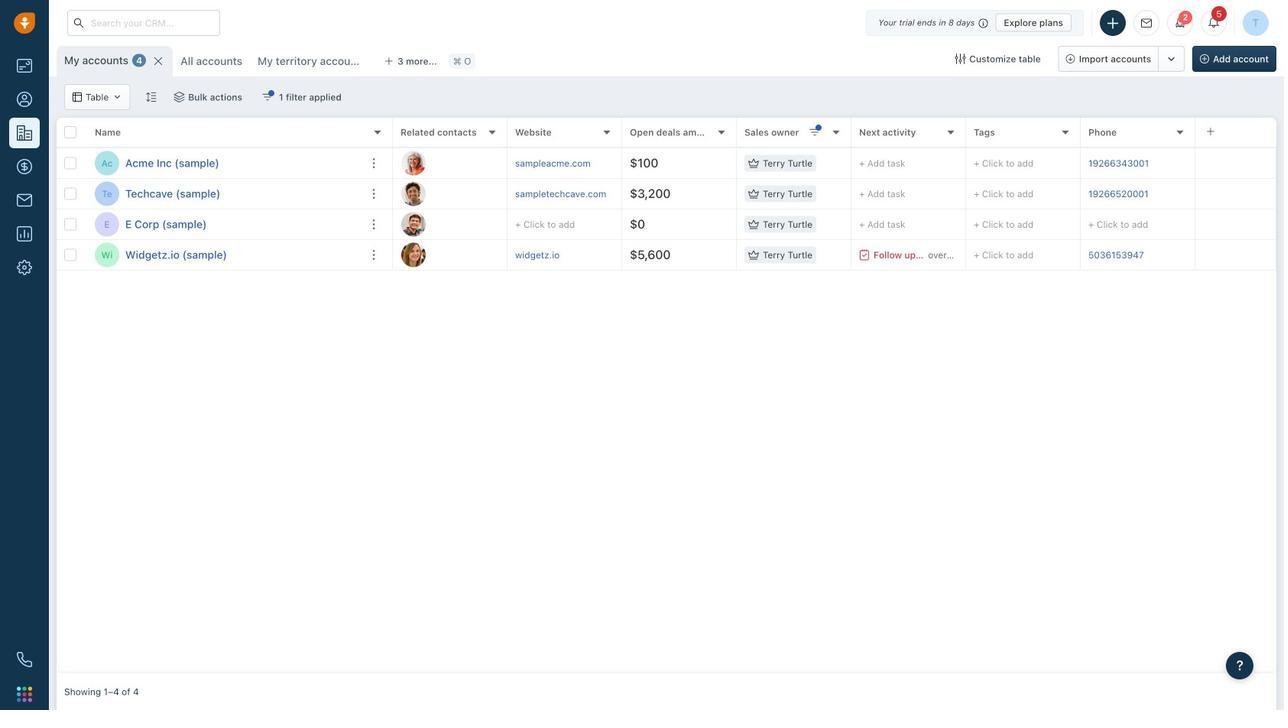Task type: locate. For each thing, give the bounding box(es) containing it.
style_myh0__igzzd8unmi image
[[145, 92, 156, 102]]

row group
[[57, 148, 393, 271], [393, 148, 1277, 271]]

1 cell from the top
[[1196, 148, 1277, 178]]

row
[[57, 118, 393, 148]]

3 cell from the top
[[1196, 209, 1277, 239]]

column header
[[87, 118, 393, 148]]

grid
[[57, 116, 1277, 673]]

2 row group from the left
[[393, 148, 1277, 271]]

phone image
[[17, 652, 32, 667]]

cell for l 'image' at the left top
[[1196, 148, 1277, 178]]

group
[[1059, 46, 1185, 72]]

cell for s icon in the top of the page
[[1196, 179, 1277, 209]]

cell
[[1196, 148, 1277, 178], [1196, 179, 1277, 209], [1196, 209, 1277, 239], [1196, 240, 1277, 270]]

2 cell from the top
[[1196, 179, 1277, 209]]

j image
[[401, 243, 426, 267]]

press space to select this row. row
[[57, 148, 393, 179], [393, 148, 1277, 179], [57, 179, 393, 209], [393, 179, 1277, 209], [57, 209, 393, 240], [393, 209, 1277, 240], [57, 240, 393, 271], [393, 240, 1277, 271]]

Search your CRM... text field
[[67, 10, 220, 36]]

cell for j icon
[[1196, 240, 1277, 270]]

container_wx8msf4aqz5i3rn1 image
[[955, 54, 966, 64], [174, 92, 184, 102], [748, 188, 759, 199], [748, 250, 759, 260]]

container_wx8msf4aqz5i3rn1 image
[[262, 92, 273, 102], [73, 92, 82, 102], [113, 92, 122, 102], [748, 158, 759, 169], [748, 219, 759, 230], [859, 250, 870, 260]]

4 cell from the top
[[1196, 240, 1277, 270]]



Task type: describe. For each thing, give the bounding box(es) containing it.
phone element
[[9, 644, 40, 675]]

cell for j image
[[1196, 209, 1277, 239]]

s image
[[401, 182, 426, 206]]

freshworks switcher image
[[17, 687, 32, 702]]

1 row group from the left
[[57, 148, 393, 271]]

l image
[[401, 151, 426, 175]]

j image
[[401, 212, 426, 237]]

send email image
[[1141, 18, 1152, 28]]



Task type: vqa. For each thing, say whether or not it's contained in the screenshot.
container_WX8MsF4aQZ5i3RN1 icon to the bottom
no



